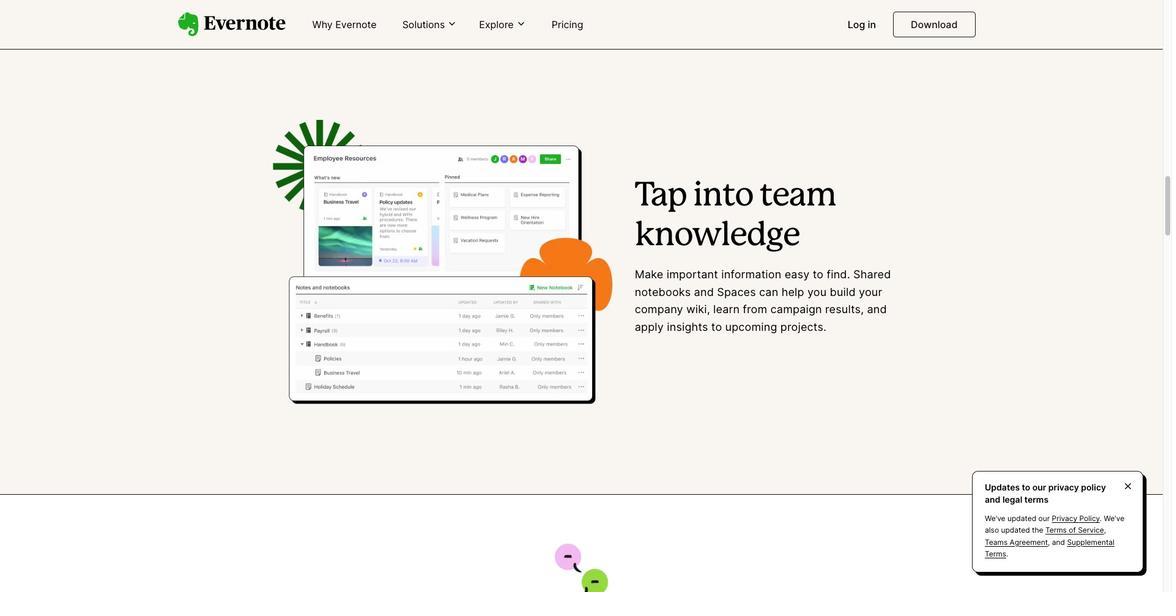 Task type: locate. For each thing, give the bounding box(es) containing it.
1 horizontal spatial .
[[1100, 514, 1102, 523]]

we've up also
[[985, 514, 1005, 523]]

1 vertical spatial ,
[[1048, 537, 1050, 547]]

terms inside terms of service , teams agreement , and
[[1045, 526, 1067, 535]]

can
[[759, 285, 778, 298]]

and down updates on the right bottom of the page
[[985, 494, 1000, 504]]

. down teams agreement link
[[1006, 549, 1008, 558]]

important
[[667, 268, 718, 281]]

updated up teams agreement link
[[1001, 526, 1030, 535]]

0 vertical spatial to
[[813, 268, 824, 281]]

privacy policy link
[[1052, 514, 1100, 523]]

0 vertical spatial terms
[[1045, 526, 1067, 535]]

we've inside the . we've also updated the
[[1104, 514, 1124, 523]]

to
[[813, 268, 824, 281], [711, 321, 722, 333], [1022, 482, 1030, 492]]

to up you
[[813, 268, 824, 281]]

1 horizontal spatial to
[[813, 268, 824, 281]]

explore
[[479, 18, 514, 30]]

to down learn
[[711, 321, 722, 333]]

in
[[868, 18, 876, 31]]

and down the . we've also updated the
[[1052, 537, 1065, 547]]

1 vertical spatial terms
[[985, 549, 1006, 558]]

2 we've from the left
[[1104, 514, 1124, 523]]

policy
[[1079, 514, 1100, 523]]

evernote logo image
[[178, 12, 285, 37]]

1 horizontal spatial we've
[[1104, 514, 1124, 523]]

build
[[830, 285, 856, 298]]

supplemental terms
[[985, 537, 1114, 558]]

1 horizontal spatial terms
[[1045, 526, 1067, 535]]

0 horizontal spatial ,
[[1048, 537, 1050, 547]]

0 vertical spatial our
[[1032, 482, 1046, 492]]

pricing
[[552, 18, 583, 31]]

terms
[[1045, 526, 1067, 535], [985, 549, 1006, 558]]

company
[[635, 303, 683, 316]]

our for privacy
[[1032, 482, 1046, 492]]

to up terms
[[1022, 482, 1030, 492]]

our
[[1032, 482, 1046, 492], [1038, 514, 1050, 523]]

.
[[1100, 514, 1102, 523], [1006, 549, 1008, 558]]

make
[[635, 268, 663, 281]]

projects.
[[780, 321, 827, 333]]

notebooks screen image
[[268, 117, 613, 421]]

. up service
[[1100, 514, 1102, 523]]

,
[[1104, 526, 1106, 535], [1048, 537, 1050, 547]]

0 horizontal spatial .
[[1006, 549, 1008, 558]]

, up supplemental
[[1104, 526, 1106, 535]]

updated
[[1007, 514, 1036, 523], [1001, 526, 1030, 535]]

0 vertical spatial ,
[[1104, 526, 1106, 535]]

0 vertical spatial .
[[1100, 514, 1102, 523]]

help
[[782, 285, 804, 298]]

you
[[807, 285, 827, 298]]

and up wiki,
[[694, 285, 714, 298]]

evernote
[[335, 18, 377, 31]]

tap into team knowledge
[[635, 181, 836, 251]]

1 vertical spatial to
[[711, 321, 722, 333]]

0 horizontal spatial to
[[711, 321, 722, 333]]

1 we've from the left
[[985, 514, 1005, 523]]

easy
[[785, 268, 810, 281]]

service
[[1078, 526, 1104, 535]]

teams
[[985, 537, 1008, 547]]

download
[[911, 18, 958, 31]]

we've
[[985, 514, 1005, 523], [1104, 514, 1124, 523]]

2 horizontal spatial to
[[1022, 482, 1030, 492]]

. for .
[[1006, 549, 1008, 558]]

2 vertical spatial to
[[1022, 482, 1030, 492]]

teams agreement link
[[985, 537, 1048, 547]]

updated inside the . we've also updated the
[[1001, 526, 1030, 535]]

1 vertical spatial our
[[1038, 514, 1050, 523]]

insights
[[667, 321, 708, 333]]

results,
[[825, 303, 864, 316]]

spaces
[[717, 285, 756, 298]]

our for privacy
[[1038, 514, 1050, 523]]

terms down teams
[[985, 549, 1006, 558]]

log
[[848, 18, 865, 31]]

find.
[[827, 268, 850, 281]]

terms of service link
[[1045, 526, 1104, 535]]

1 vertical spatial .
[[1006, 549, 1008, 558]]

our inside updates to our privacy policy and legal terms
[[1032, 482, 1046, 492]]

supplemental terms link
[[985, 537, 1114, 558]]

our up terms
[[1032, 482, 1046, 492]]

, down the . we've also updated the
[[1048, 537, 1050, 547]]

we've right policy
[[1104, 514, 1124, 523]]

terms inside the supplemental terms
[[985, 549, 1006, 558]]

supplemental
[[1067, 537, 1114, 547]]

updated up the
[[1007, 514, 1036, 523]]

. inside the . we've also updated the
[[1100, 514, 1102, 523]]

into
[[693, 181, 753, 212]]

learn
[[713, 303, 740, 316]]

0 horizontal spatial we've
[[985, 514, 1005, 523]]

team
[[759, 181, 836, 212]]

make important information easy to find. shared notebooks and spaces can help you build your company wiki, learn from campaign results, and apply insights to upcoming projects.
[[635, 268, 891, 333]]

and
[[694, 285, 714, 298], [867, 303, 887, 316], [985, 494, 1000, 504], [1052, 537, 1065, 547]]

our up the
[[1038, 514, 1050, 523]]

why evernote link
[[305, 13, 384, 37]]

knowledge
[[635, 221, 800, 251]]

shared
[[853, 268, 891, 281]]

your
[[859, 285, 882, 298]]

terms down privacy
[[1045, 526, 1067, 535]]

0 horizontal spatial terms
[[985, 549, 1006, 558]]

1 vertical spatial updated
[[1001, 526, 1030, 535]]



Task type: describe. For each thing, give the bounding box(es) containing it.
why
[[312, 18, 333, 31]]

also
[[985, 526, 999, 535]]

information
[[721, 268, 781, 281]]

terms of service , teams agreement , and
[[985, 526, 1106, 547]]

policy
[[1081, 482, 1106, 492]]

and inside terms of service , teams agreement , and
[[1052, 537, 1065, 547]]

log in
[[848, 18, 876, 31]]

why evernote
[[312, 18, 377, 31]]

from
[[743, 303, 767, 316]]

solutions
[[402, 18, 445, 30]]

agreement
[[1010, 537, 1048, 547]]

collaborate icon image
[[555, 544, 608, 592]]

. for . we've also updated the
[[1100, 514, 1102, 523]]

upcoming
[[725, 321, 777, 333]]

download link
[[893, 12, 975, 37]]

legal
[[1003, 494, 1022, 504]]

the
[[1032, 526, 1043, 535]]

updates to our privacy policy and legal terms
[[985, 482, 1106, 504]]

pricing link
[[544, 13, 591, 37]]

to inside updates to our privacy policy and legal terms
[[1022, 482, 1030, 492]]

meeting-note-reminder-old screen image
[[550, 0, 895, 19]]

and down your
[[867, 303, 887, 316]]

tap
[[635, 181, 687, 212]]

privacy
[[1052, 514, 1077, 523]]

wiki,
[[686, 303, 710, 316]]

0 vertical spatial updated
[[1007, 514, 1036, 523]]

terms
[[1024, 494, 1049, 504]]

1 horizontal spatial ,
[[1104, 526, 1106, 535]]

explore button
[[476, 18, 530, 31]]

apply
[[635, 321, 664, 333]]

we've updated our privacy policy
[[985, 514, 1100, 523]]

updates
[[985, 482, 1020, 492]]

campaign
[[771, 303, 822, 316]]

solutions button
[[399, 18, 461, 31]]

. we've also updated the
[[985, 514, 1124, 535]]

notebooks
[[635, 285, 691, 298]]

log in link
[[840, 13, 883, 37]]

privacy
[[1048, 482, 1079, 492]]

of
[[1069, 526, 1076, 535]]

and inside updates to our privacy policy and legal terms
[[985, 494, 1000, 504]]



Task type: vqa. For each thing, say whether or not it's contained in the screenshot.
company
yes



